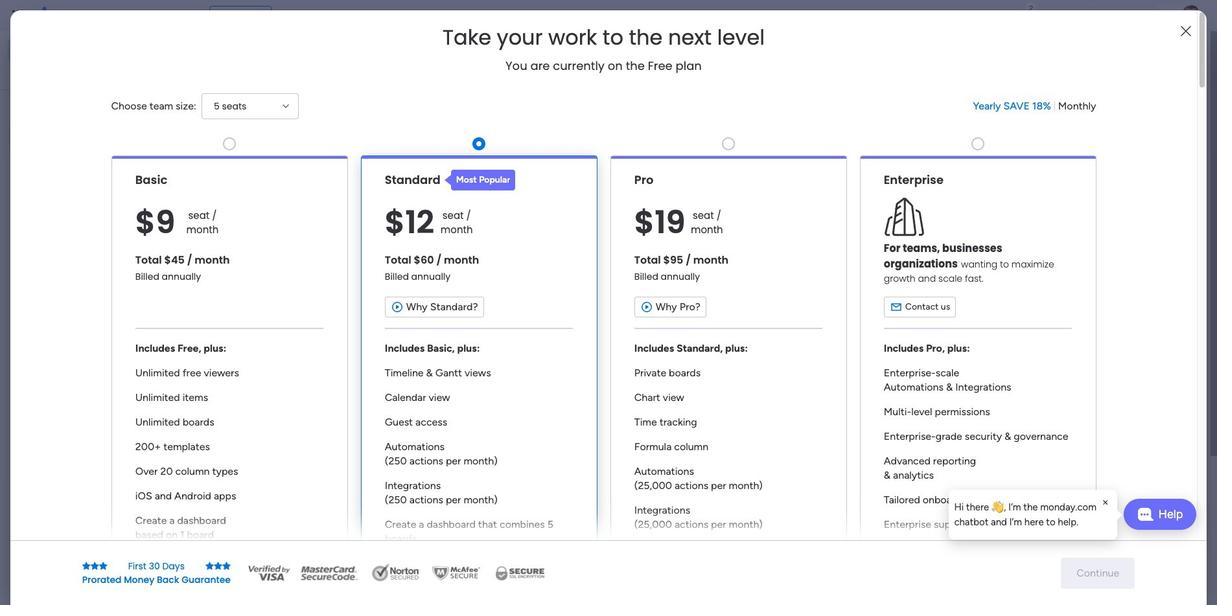 Task type: locate. For each thing, give the bounding box(es) containing it.
circle o image
[[984, 155, 992, 165]]

templates image image
[[976, 261, 1147, 350]]

help image
[[1133, 9, 1146, 22]]

heading
[[443, 26, 765, 49]]

see plans image
[[215, 8, 227, 23]]

add to favorites image for component icon
[[898, 237, 911, 250]]

5 star image from the left
[[214, 562, 222, 571]]

norton secured image
[[367, 564, 425, 583]]

0 vertical spatial terry turtle image
[[1181, 5, 1202, 26]]

getting started element
[[965, 472, 1159, 524]]

add to favorites image
[[669, 237, 682, 250], [898, 237, 911, 250], [440, 396, 453, 409]]

list box
[[0, 151, 165, 461]]

check circle image
[[984, 138, 992, 148]]

terry turtle image
[[1181, 5, 1202, 26], [270, 580, 296, 606]]

terry turtle image right help image
[[1181, 5, 1202, 26]]

1 vertical spatial terry turtle image
[[270, 580, 296, 606]]

terry turtle image
[[270, 533, 296, 559]]

2 vertical spatial option
[[0, 153, 165, 156]]

terry turtle image down terry turtle image
[[270, 580, 296, 606]]

help center element
[[965, 535, 1159, 587]]

2 element
[[370, 488, 385, 504], [370, 488, 385, 504]]

notifications image
[[987, 9, 1000, 22]]

invite members image
[[1044, 9, 1057, 22]]

2 horizontal spatial add to favorites image
[[898, 237, 911, 250]]

section head
[[445, 170, 516, 190]]

tier options list box
[[111, 132, 1097, 585]]

1 horizontal spatial add to favorites image
[[669, 237, 682, 250]]

dialog
[[949, 490, 1118, 540]]

close recently visited image
[[239, 106, 255, 121]]

enterprise tier selected option
[[860, 155, 1097, 585]]

4 star image from the left
[[205, 562, 214, 571]]

component image
[[484, 257, 496, 269]]

pro tier selected option
[[610, 155, 847, 585]]

1 horizontal spatial terry turtle image
[[1181, 5, 1202, 26]]

option
[[8, 39, 158, 60], [8, 61, 158, 82], [0, 153, 165, 156]]

0 horizontal spatial terry turtle image
[[270, 580, 296, 606]]

component image
[[713, 257, 725, 269]]

standard tier selected option
[[361, 155, 597, 585]]

star image
[[82, 562, 91, 571], [91, 562, 99, 571], [99, 562, 107, 571], [205, 562, 214, 571], [214, 562, 222, 571], [222, 562, 231, 571]]

ssl encrypted image
[[488, 564, 552, 583]]

2 star image from the left
[[91, 562, 99, 571]]



Task type: describe. For each thing, give the bounding box(es) containing it.
remove from favorites image
[[440, 237, 453, 250]]

0 vertical spatial option
[[8, 39, 158, 60]]

monday marketplace image
[[1073, 9, 1086, 22]]

1 vertical spatial option
[[8, 61, 158, 82]]

chat bot icon image
[[1137, 508, 1154, 521]]

0 horizontal spatial add to favorites image
[[440, 396, 453, 409]]

2 image
[[1026, 1, 1037, 15]]

search everything image
[[1105, 9, 1118, 22]]

6 star image from the left
[[222, 562, 231, 571]]

quick search results list box
[[239, 121, 934, 452]]

mastercard secure code image
[[297, 564, 362, 583]]

update feed image
[[1016, 9, 1029, 22]]

billing cycle selection group
[[973, 99, 1097, 113]]

basic tier selected option
[[111, 155, 348, 585]]

verified by visa image
[[246, 564, 292, 583]]

select product image
[[12, 9, 25, 22]]

mcafee secure image
[[430, 564, 482, 583]]

3 star image from the left
[[99, 562, 107, 571]]

section head inside standard tier selected option
[[445, 170, 516, 190]]

add to favorites image for component image
[[669, 237, 682, 250]]

1 star image from the left
[[82, 562, 91, 571]]



Task type: vqa. For each thing, say whether or not it's contained in the screenshot.
the right star icon
yes



